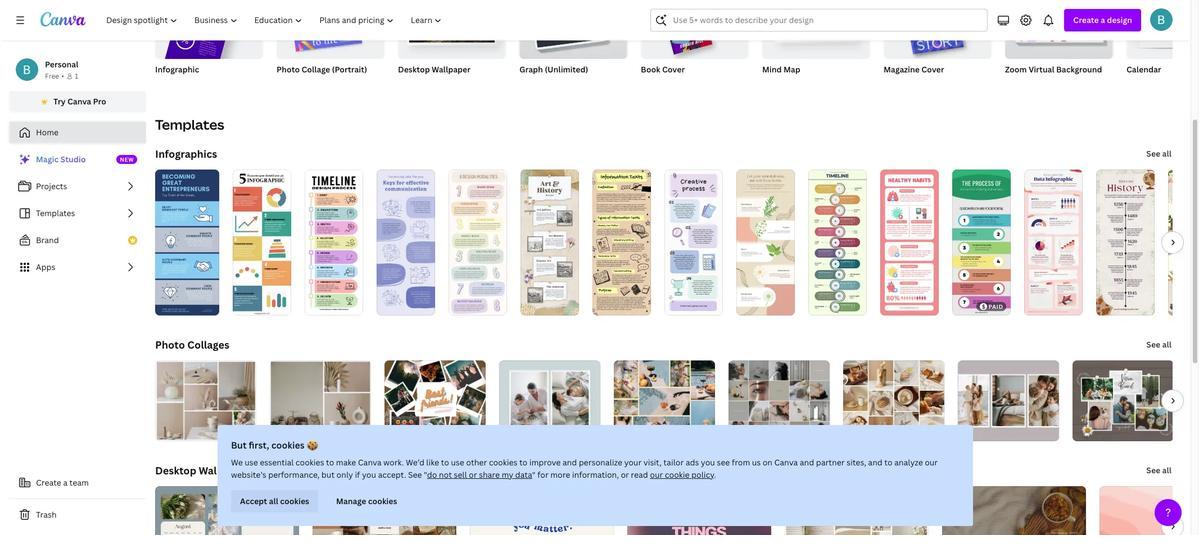 Task type: vqa. For each thing, say whether or not it's contained in the screenshot.
the topmost Your projects
no



Task type: describe. For each thing, give the bounding box(es) containing it.
magazine cover group
[[884, 0, 992, 89]]

1 vertical spatial templates
[[36, 208, 75, 219]]

our inside we use essential cookies to make canva work. we'd like to use other cookies to improve and personalize your visit, tailor ads you see from us on canva and partner sites, and to analyze our website's performance, but only if you accept. see "
[[925, 458, 938, 468]]

book cover
[[641, 64, 685, 75]]

try
[[53, 96, 66, 107]]

graph (unlimited)
[[519, 64, 588, 75]]

other
[[466, 458, 487, 468]]

virtual
[[1029, 64, 1055, 75]]

desktop wallpapers
[[155, 464, 254, 478]]

free •
[[45, 71, 64, 81]]

zoom virtual background group
[[1005, 0, 1113, 89]]

information,
[[572, 470, 619, 481]]

policy
[[692, 470, 714, 481]]

see inside we use essential cookies to make canva work. we'd like to use other cookies to improve and personalize your visit, tailor ads you see from us on canva and partner sites, and to analyze our website's performance, but only if you accept. see "
[[408, 470, 422, 481]]

(portrait)
[[332, 64, 367, 75]]

4 to from the left
[[885, 458, 893, 468]]

0 vertical spatial templates
[[155, 115, 224, 134]]

on
[[763, 458, 773, 468]]

•
[[61, 71, 64, 81]]

background
[[1056, 64, 1102, 75]]

create a design
[[1073, 15, 1132, 25]]

do not sell or share my data link
[[427, 470, 532, 481]]

2 or from the left
[[621, 470, 629, 481]]

2 horizontal spatial canva
[[774, 458, 798, 468]]

2 to from the left
[[441, 458, 449, 468]]

from
[[732, 458, 750, 468]]

personal
[[45, 59, 78, 70]]

graph (unlimited) group
[[519, 0, 627, 89]]

see all for wallpapers
[[1147, 466, 1172, 476]]

1 and from the left
[[563, 458, 577, 468]]

canva inside button
[[67, 96, 91, 107]]

book cover group
[[641, 0, 749, 89]]

accept all cookies button
[[231, 491, 318, 513]]

manage cookies button
[[327, 491, 406, 513]]

photo for photo collage (portrait)
[[277, 64, 300, 75]]

infographics link
[[155, 147, 217, 161]]

desktop for desktop wallpapers
[[155, 464, 196, 478]]

photo collage (portrait) group
[[277, 0, 385, 89]]

photo collages
[[155, 338, 229, 352]]

infographic group
[[154, 0, 263, 113]]

do not sell or share my data " for more information, or read our cookie policy .
[[427, 470, 716, 481]]

3 and from the left
[[868, 458, 883, 468]]

sites,
[[847, 458, 866, 468]]

magic
[[36, 154, 59, 165]]

see
[[717, 458, 730, 468]]

create a team button
[[9, 472, 146, 495]]

but first, cookies 🍪 dialog
[[218, 426, 973, 527]]

2 use from the left
[[451, 458, 464, 468]]

apps
[[36, 262, 55, 273]]

but
[[231, 440, 247, 452]]

see for infographics
[[1147, 148, 1161, 159]]

brand link
[[9, 229, 146, 252]]

paid
[[989, 303, 1003, 311]]

all inside button
[[269, 496, 278, 507]]

pro
[[93, 96, 106, 107]]

🍪
[[307, 440, 318, 452]]

desktop wallpaper
[[398, 64, 471, 75]]

apps link
[[9, 256, 146, 279]]

see for desktop wallpapers
[[1147, 466, 1161, 476]]

1
[[75, 71, 78, 81]]

create for create a team
[[36, 478, 61, 489]]

0 horizontal spatial our
[[650, 470, 663, 481]]

home link
[[9, 121, 146, 144]]

manage
[[336, 496, 366, 507]]

1 use from the left
[[245, 458, 258, 468]]

try canva pro button
[[9, 91, 146, 112]]

more
[[551, 470, 570, 481]]

personalize
[[579, 458, 622, 468]]

group for graph (unlimited)
[[519, 0, 627, 59]]

sell
[[454, 470, 467, 481]]

calendar
[[1127, 64, 1161, 75]]

only
[[337, 470, 353, 481]]

calendar group
[[1127, 0, 1199, 89]]

create a team
[[36, 478, 89, 489]]

work.
[[383, 458, 404, 468]]

a for design
[[1101, 15, 1105, 25]]

graph
[[519, 64, 543, 75]]

infographic
[[155, 64, 199, 75]]

all for infographics
[[1162, 148, 1172, 159]]

new
[[120, 156, 134, 164]]

.
[[714, 470, 716, 481]]

photo for photo collages
[[155, 338, 185, 352]]

like
[[426, 458, 439, 468]]

group for infographic
[[154, 0, 263, 113]]

1 see all link from the top
[[1145, 143, 1173, 165]]

my
[[502, 470, 513, 481]]

5 group from the left
[[641, 0, 749, 59]]

team
[[69, 478, 89, 489]]

projects
[[36, 181, 67, 192]]

data
[[515, 470, 532, 481]]

photo collages link
[[155, 338, 229, 352]]

our cookie policy link
[[650, 470, 714, 481]]

brand
[[36, 235, 59, 246]]

trash
[[36, 510, 57, 521]]

first,
[[249, 440, 269, 452]]

all for photo collages
[[1162, 340, 1172, 350]]

ads
[[686, 458, 699, 468]]

0 horizontal spatial you
[[362, 470, 376, 481]]

1 see all from the top
[[1147, 148, 1172, 159]]

zoom
[[1005, 64, 1027, 75]]



Task type: locate. For each thing, give the bounding box(es) containing it.
make
[[336, 458, 356, 468]]

for
[[537, 470, 549, 481]]

collages
[[187, 338, 229, 352]]

cookies inside button
[[368, 496, 397, 507]]

0 vertical spatial you
[[701, 458, 715, 468]]

group for magazine cover
[[884, 0, 992, 59]]

accept.
[[378, 470, 406, 481]]

cover for book cover
[[662, 64, 685, 75]]

2 " from the left
[[532, 470, 536, 481]]

templates down projects
[[36, 208, 75, 219]]

essential
[[260, 458, 294, 468]]

to
[[326, 458, 334, 468], [441, 458, 449, 468], [519, 458, 527, 468], [885, 458, 893, 468]]

0 horizontal spatial "
[[424, 470, 427, 481]]

and left partner
[[800, 458, 814, 468]]

to left analyze
[[885, 458, 893, 468]]

do
[[427, 470, 437, 481]]

create
[[1073, 15, 1099, 25], [36, 478, 61, 489]]

0 horizontal spatial photo
[[155, 338, 185, 352]]

your
[[624, 458, 642, 468]]

a inside create a team button
[[63, 478, 68, 489]]

2 see all link from the top
[[1145, 334, 1173, 356]]

partner
[[816, 458, 845, 468]]

improve
[[529, 458, 561, 468]]

collage
[[302, 64, 330, 75]]

desktop wallpapers link
[[155, 464, 254, 478]]

share
[[479, 470, 500, 481]]

1 vertical spatial desktop
[[155, 464, 196, 478]]

cookies down 🍪
[[296, 458, 324, 468]]

to up 'but' on the bottom
[[326, 458, 334, 468]]

0 vertical spatial create
[[1073, 15, 1099, 25]]

3 see all link from the top
[[1145, 460, 1173, 482]]

see all link for collages
[[1145, 334, 1173, 356]]

templates up infographics link
[[155, 115, 224, 134]]

1 horizontal spatial our
[[925, 458, 938, 468]]

top level navigation element
[[99, 9, 452, 31]]

templates link
[[9, 202, 146, 225]]

photo collage (portrait)
[[277, 64, 367, 75]]

we use essential cookies to make canva work. we'd like to use other cookies to improve and personalize your visit, tailor ads you see from us on canva and partner sites, and to analyze our website's performance, but only if you accept. see "
[[231, 458, 938, 481]]

8 group from the left
[[1005, 0, 1113, 59]]

1 vertical spatial photo
[[155, 338, 185, 352]]

1 vertical spatial you
[[362, 470, 376, 481]]

" down 'like' on the left bottom
[[424, 470, 427, 481]]

create inside button
[[36, 478, 61, 489]]

magic studio
[[36, 154, 86, 165]]

analyze
[[894, 458, 923, 468]]

magazine cover
[[884, 64, 944, 75]]

use up website's at the bottom left of the page
[[245, 458, 258, 468]]

0 horizontal spatial desktop
[[155, 464, 196, 478]]

cover
[[662, 64, 685, 75], [922, 64, 944, 75]]

or
[[469, 470, 477, 481], [621, 470, 629, 481]]

our right analyze
[[925, 458, 938, 468]]

2 group from the left
[[277, 0, 385, 59]]

cookie
[[665, 470, 690, 481]]

cookies inside button
[[280, 496, 309, 507]]

0 horizontal spatial canva
[[67, 96, 91, 107]]

us
[[752, 458, 761, 468]]

desktop wallpaper group
[[398, 0, 506, 89]]

a left design
[[1101, 15, 1105, 25]]

a left team
[[63, 478, 68, 489]]

desktop left wallpapers at the bottom of page
[[155, 464, 196, 478]]

1 horizontal spatial create
[[1073, 15, 1099, 25]]

accept
[[240, 496, 267, 507]]

website's
[[231, 470, 266, 481]]

infographics
[[155, 147, 217, 161]]

desktop left wallpaper
[[398, 64, 430, 75]]

photo left collage
[[277, 64, 300, 75]]

and
[[563, 458, 577, 468], [800, 458, 814, 468], [868, 458, 883, 468]]

cookies down "performance,"
[[280, 496, 309, 507]]

list containing magic studio
[[9, 148, 146, 279]]

to up data
[[519, 458, 527, 468]]

you up policy
[[701, 458, 715, 468]]

or right sell
[[469, 470, 477, 481]]

(unlimited)
[[545, 64, 588, 75]]

6 group from the left
[[762, 0, 870, 59]]

photo left collages
[[155, 338, 185, 352]]

all
[[1162, 148, 1172, 159], [1162, 340, 1172, 350], [1162, 466, 1172, 476], [269, 496, 278, 507]]

see all
[[1147, 148, 1172, 159], [1147, 340, 1172, 350], [1147, 466, 1172, 476]]

7 group from the left
[[884, 0, 992, 59]]

list
[[9, 148, 146, 279]]

0 horizontal spatial templates
[[36, 208, 75, 219]]

1 vertical spatial create
[[36, 478, 61, 489]]

free
[[45, 71, 59, 81]]

see for photo collages
[[1147, 340, 1161, 350]]

canva
[[67, 96, 91, 107], [358, 458, 382, 468], [774, 458, 798, 468]]

desktop inside group
[[398, 64, 430, 75]]

wallpapers
[[199, 464, 254, 478]]

use up sell
[[451, 458, 464, 468]]

9 group from the left
[[1127, 0, 1199, 59]]

visit,
[[644, 458, 662, 468]]

1 vertical spatial see all link
[[1145, 334, 1173, 356]]

studio
[[60, 154, 86, 165]]

3 group from the left
[[398, 0, 506, 59]]

group
[[154, 0, 263, 113], [277, 0, 385, 59], [398, 0, 506, 59], [519, 0, 627, 59], [641, 0, 749, 59], [762, 0, 870, 59], [884, 0, 992, 59], [1005, 0, 1113, 59], [1127, 0, 1199, 59]]

1 horizontal spatial use
[[451, 458, 464, 468]]

2 horizontal spatial and
[[868, 458, 883, 468]]

cover right magazine
[[922, 64, 944, 75]]

all for desktop wallpapers
[[1162, 466, 1172, 476]]

create left team
[[36, 478, 61, 489]]

trash link
[[9, 504, 146, 527]]

1 horizontal spatial desktop
[[398, 64, 430, 75]]

desktop
[[398, 64, 430, 75], [155, 464, 196, 478]]

1 vertical spatial see all
[[1147, 340, 1172, 350]]

a
[[1101, 15, 1105, 25], [63, 478, 68, 489]]

cover for magazine cover
[[922, 64, 944, 75]]

performance,
[[268, 470, 320, 481]]

Search search field
[[673, 10, 966, 31]]

manage cookies
[[336, 496, 397, 507]]

2 and from the left
[[800, 458, 814, 468]]

0 vertical spatial desktop
[[398, 64, 430, 75]]

mind map
[[762, 64, 800, 75]]

desktop for desktop wallpaper
[[398, 64, 430, 75]]

1 vertical spatial a
[[63, 478, 68, 489]]

1 horizontal spatial templates
[[155, 115, 224, 134]]

cookies up the essential
[[271, 440, 305, 452]]

tailor
[[664, 458, 684, 468]]

mind map group
[[762, 0, 870, 89]]

not
[[439, 470, 452, 481]]

to right 'like' on the left bottom
[[441, 458, 449, 468]]

create inside dropdown button
[[1073, 15, 1099, 25]]

0 vertical spatial see all
[[1147, 148, 1172, 159]]

create a design button
[[1064, 9, 1141, 31]]

see
[[1147, 148, 1161, 159], [1147, 340, 1161, 350], [1147, 466, 1161, 476], [408, 470, 422, 481]]

4 group from the left
[[519, 0, 627, 59]]

1 vertical spatial our
[[650, 470, 663, 481]]

0 vertical spatial a
[[1101, 15, 1105, 25]]

3 see all from the top
[[1147, 466, 1172, 476]]

accept all cookies
[[240, 496, 309, 507]]

1 horizontal spatial a
[[1101, 15, 1105, 25]]

1 " from the left
[[424, 470, 427, 481]]

cover right book
[[662, 64, 685, 75]]

group for calendar
[[1127, 0, 1199, 59]]

try canva pro
[[53, 96, 106, 107]]

cookies up my
[[489, 458, 518, 468]]

cookies down 'accept.'
[[368, 496, 397, 507]]

3 to from the left
[[519, 458, 527, 468]]

see all link
[[1145, 143, 1173, 165], [1145, 334, 1173, 356], [1145, 460, 1173, 482]]

our down visit,
[[650, 470, 663, 481]]

see all link for wallpapers
[[1145, 460, 1173, 482]]

2 cover from the left
[[922, 64, 944, 75]]

create left design
[[1073, 15, 1099, 25]]

canva up "if"
[[358, 458, 382, 468]]

1 horizontal spatial cover
[[922, 64, 944, 75]]

canva right on
[[774, 458, 798, 468]]

a inside create a design dropdown button
[[1101, 15, 1105, 25]]

1 horizontal spatial you
[[701, 458, 715, 468]]

a for team
[[63, 478, 68, 489]]

read
[[631, 470, 648, 481]]

1 or from the left
[[469, 470, 477, 481]]

templates
[[155, 115, 224, 134], [36, 208, 75, 219]]

our
[[925, 458, 938, 468], [650, 470, 663, 481]]

2 vertical spatial see all
[[1147, 466, 1172, 476]]

and up do not sell or share my data " for more information, or read our cookie policy .
[[563, 458, 577, 468]]

0 horizontal spatial cover
[[662, 64, 685, 75]]

we'd
[[406, 458, 424, 468]]

but first, cookies 🍪
[[231, 440, 318, 452]]

0 vertical spatial our
[[925, 458, 938, 468]]

or left the read
[[621, 470, 629, 481]]

1 horizontal spatial or
[[621, 470, 629, 481]]

0 horizontal spatial or
[[469, 470, 477, 481]]

0 horizontal spatial use
[[245, 458, 258, 468]]

0 horizontal spatial create
[[36, 478, 61, 489]]

0 horizontal spatial and
[[563, 458, 577, 468]]

you right "if"
[[362, 470, 376, 481]]

1 horizontal spatial photo
[[277, 64, 300, 75]]

if
[[355, 470, 360, 481]]

" left for
[[532, 470, 536, 481]]

home
[[36, 127, 59, 138]]

1 to from the left
[[326, 458, 334, 468]]

we
[[231, 458, 243, 468]]

1 horizontal spatial "
[[532, 470, 536, 481]]

1 cover from the left
[[662, 64, 685, 75]]

map
[[784, 64, 800, 75]]

photo inside group
[[277, 64, 300, 75]]

group for zoom virtual background
[[1005, 0, 1113, 59]]

1 horizontal spatial canva
[[358, 458, 382, 468]]

0 vertical spatial photo
[[277, 64, 300, 75]]

1 group from the left
[[154, 0, 263, 113]]

group for photo collage (portrait)
[[277, 0, 385, 59]]

1 horizontal spatial and
[[800, 458, 814, 468]]

2 vertical spatial see all link
[[1145, 460, 1173, 482]]

create for create a design
[[1073, 15, 1099, 25]]

0 horizontal spatial a
[[63, 478, 68, 489]]

zoom virtual background
[[1005, 64, 1102, 75]]

mind
[[762, 64, 782, 75]]

brad klo image
[[1150, 8, 1173, 31]]

0 vertical spatial see all link
[[1145, 143, 1173, 165]]

and right sites, in the right of the page
[[868, 458, 883, 468]]

canva right try
[[67, 96, 91, 107]]

" inside we use essential cookies to make canva work. we'd like to use other cookies to improve and personalize your visit, tailor ads you see from us on canva and partner sites, and to analyze our website's performance, but only if you accept. see "
[[424, 470, 427, 481]]

but
[[321, 470, 335, 481]]

see all for collages
[[1147, 340, 1172, 350]]

book
[[641, 64, 660, 75]]

2 see all from the top
[[1147, 340, 1172, 350]]

None search field
[[651, 9, 988, 31]]



